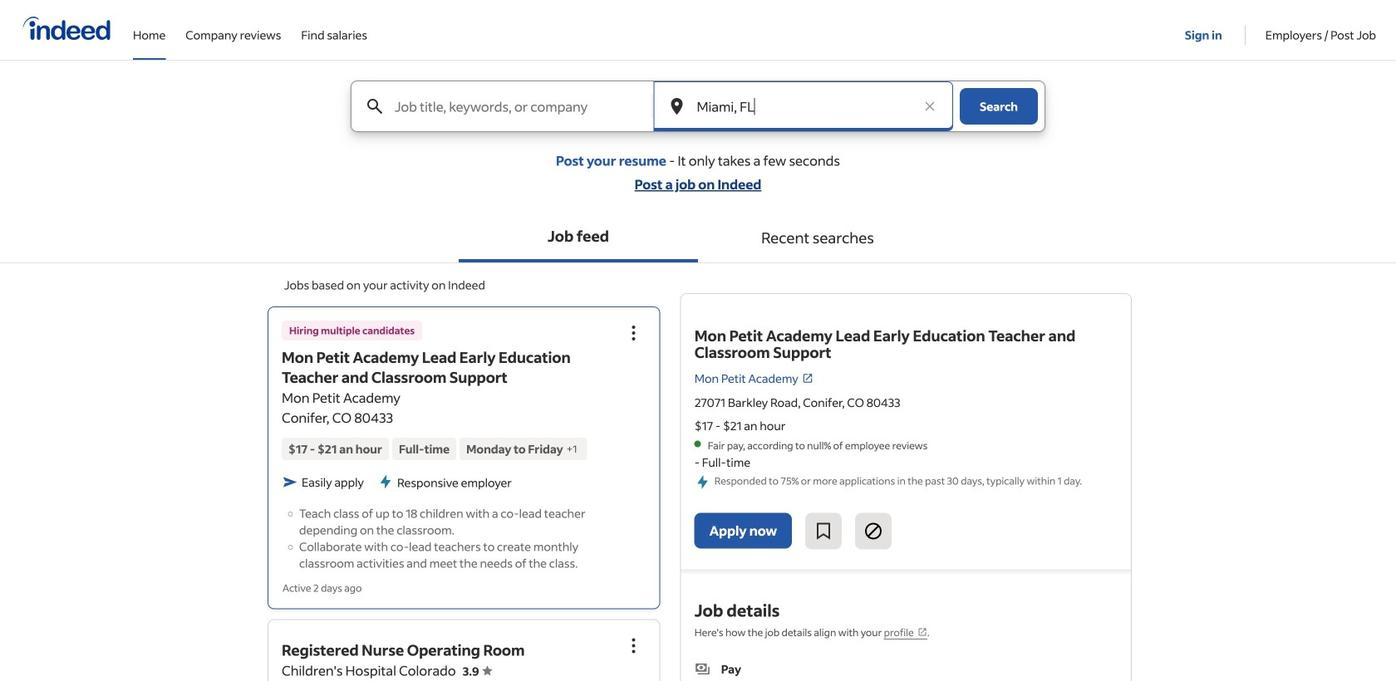 Task type: locate. For each thing, give the bounding box(es) containing it.
job preferences (opens in a new window) image
[[917, 628, 927, 638]]

save this job image
[[814, 522, 834, 542]]

mon petit academy (opens in a new tab) image
[[802, 373, 814, 384]]

job actions for mon petit academy lead early education teacher and classroom support is collapsed image
[[624, 323, 644, 343]]

tab list
[[0, 213, 1396, 264]]

None search field
[[337, 81, 1059, 152]]

job actions for registered nurse operating room is collapsed image
[[624, 636, 644, 656]]

not interested image
[[864, 522, 884, 542]]

clear location input image
[[922, 98, 938, 115]]

Edit location text field
[[694, 81, 914, 131]]

main content
[[0, 81, 1396, 682]]



Task type: describe. For each thing, give the bounding box(es) containing it.
search: Job title, keywords, or company text field
[[392, 81, 651, 131]]

3.9 out of five stars rating image
[[463, 664, 493, 679]]



Task type: vqa. For each thing, say whether or not it's contained in the screenshot.
main content
yes



